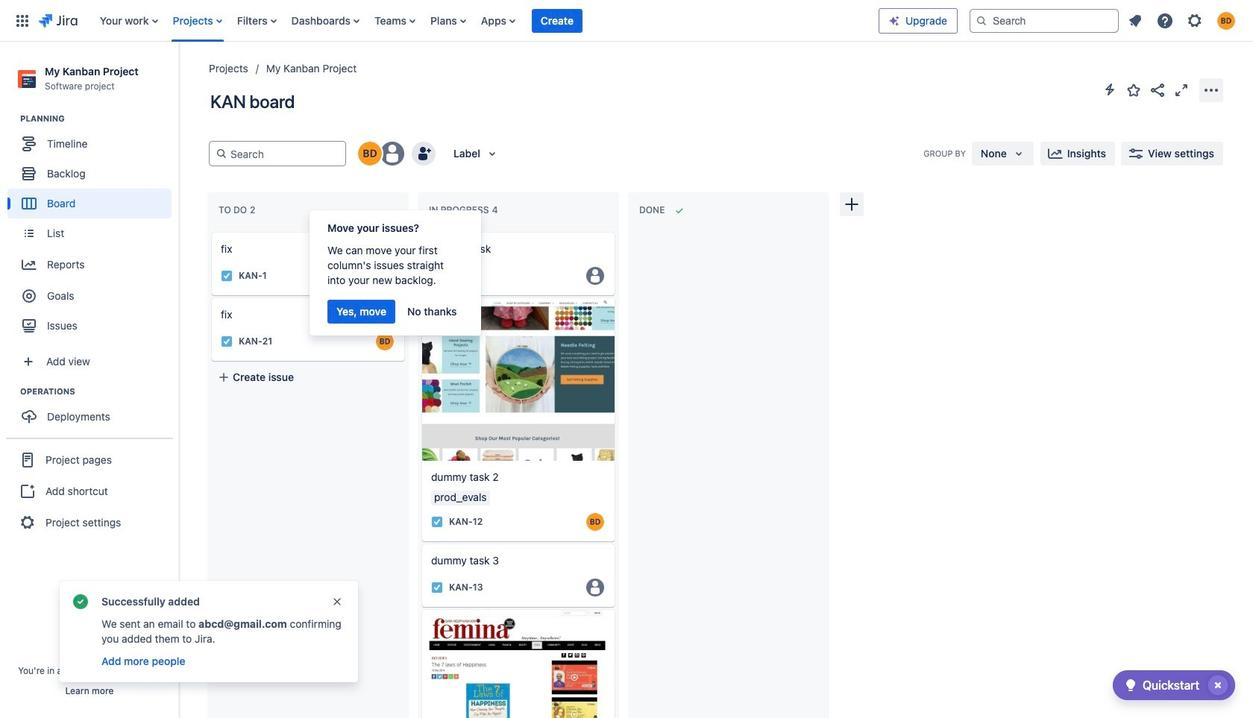 Task type: locate. For each thing, give the bounding box(es) containing it.
1 heading from the top
[[20, 113, 178, 125]]

1 vertical spatial task image
[[221, 336, 233, 348]]

2 vertical spatial task image
[[431, 582, 443, 594]]

sidebar element
[[0, 42, 179, 719]]

0 vertical spatial task image
[[221, 270, 233, 282]]

success image
[[72, 593, 90, 611]]

heading
[[20, 113, 178, 125], [20, 386, 178, 398]]

operations image
[[2, 383, 20, 401]]

list
[[92, 0, 879, 41], [1122, 7, 1245, 34]]

search image
[[976, 15, 988, 26]]

Search text field
[[228, 142, 340, 166]]

1 vertical spatial heading
[[20, 386, 178, 398]]

banner
[[0, 0, 1254, 42]]

create column image
[[843, 196, 861, 213]]

help image
[[1157, 12, 1175, 29]]

enter full screen image
[[1173, 81, 1191, 99]]

1 vertical spatial task image
[[431, 516, 443, 528]]

0 vertical spatial task image
[[431, 270, 443, 282]]

heading for operations image
[[20, 386, 178, 398]]

1 task image from the top
[[431, 270, 443, 282]]

task image
[[221, 270, 233, 282], [221, 336, 233, 348], [431, 582, 443, 594]]

in progress element
[[429, 205, 501, 216]]

more actions image
[[1203, 81, 1221, 99]]

add people image
[[415, 145, 433, 163]]

list item
[[532, 0, 583, 41]]

goal image
[[22, 290, 36, 303]]

None search field
[[970, 9, 1119, 32]]

planning image
[[2, 110, 20, 128]]

your profile and settings image
[[1218, 12, 1236, 29]]

create issue image
[[201, 222, 219, 240]]

2 heading from the top
[[20, 386, 178, 398]]

task image
[[431, 270, 443, 282], [431, 516, 443, 528]]

appswitcher icon image
[[13, 12, 31, 29]]

jira image
[[39, 12, 77, 29], [39, 12, 77, 29]]

group
[[7, 113, 178, 346], [328, 300, 466, 324], [7, 386, 178, 437], [6, 438, 173, 544]]

0 vertical spatial heading
[[20, 113, 178, 125]]



Task type: vqa. For each thing, say whether or not it's contained in the screenshot.
Settings icon
yes



Task type: describe. For each thing, give the bounding box(es) containing it.
primary element
[[9, 0, 879, 41]]

heading for planning icon
[[20, 113, 178, 125]]

star kan board image
[[1125, 81, 1143, 99]]

settings image
[[1186, 12, 1204, 29]]

dismiss quickstart image
[[1207, 674, 1231, 698]]

sidebar navigation image
[[163, 60, 196, 90]]

notifications image
[[1127, 12, 1145, 29]]

0 horizontal spatial list
[[92, 0, 879, 41]]

2 task image from the top
[[431, 516, 443, 528]]

dismiss image
[[331, 596, 343, 608]]

to do element
[[219, 205, 259, 216]]

automations menu button icon image
[[1101, 81, 1119, 99]]

Search field
[[970, 9, 1119, 32]]

view settings image
[[1128, 145, 1145, 163]]

1 horizontal spatial list
[[1122, 7, 1245, 34]]



